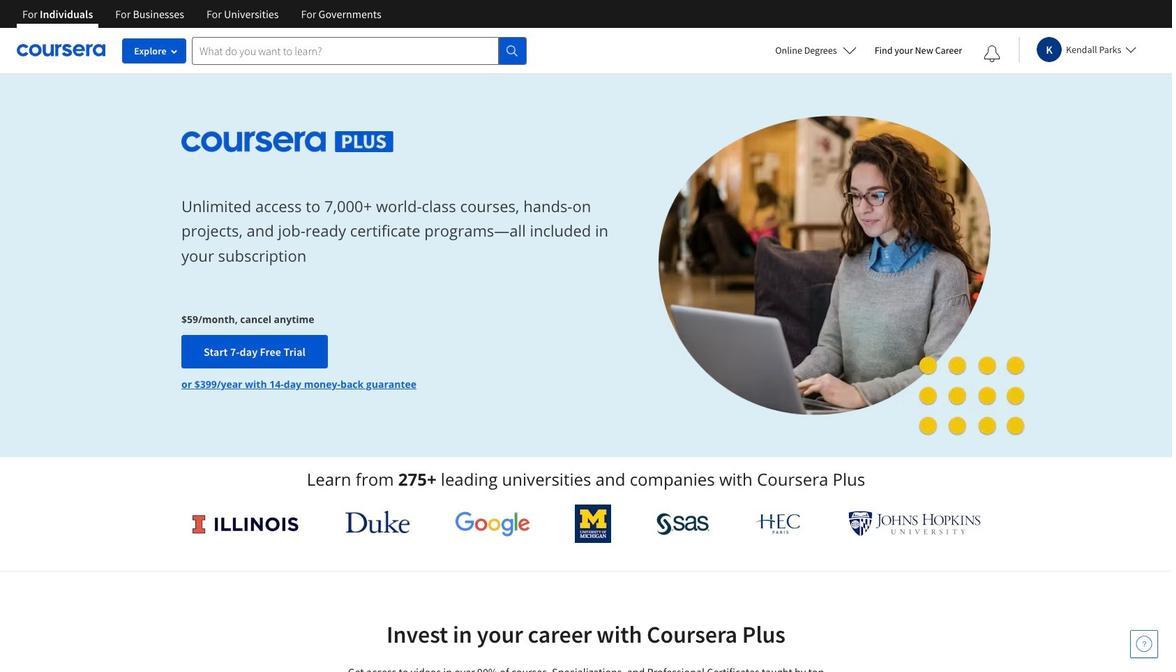 Task type: describe. For each thing, give the bounding box(es) containing it.
coursera image
[[17, 39, 105, 62]]

coursera plus image
[[182, 131, 394, 152]]

duke university image
[[345, 511, 410, 533]]

johns hopkins university image
[[849, 511, 982, 537]]

What do you want to learn? text field
[[192, 37, 499, 65]]

hec paris image
[[755, 510, 804, 538]]

google image
[[455, 511, 530, 537]]



Task type: locate. For each thing, give the bounding box(es) containing it.
help center image
[[1137, 636, 1153, 653]]

university of michigan image
[[576, 505, 612, 543]]

None search field
[[192, 37, 527, 65]]

banner navigation
[[11, 0, 393, 28]]

sas image
[[657, 513, 710, 535]]

university of illinois at urbana-champaign image
[[191, 513, 300, 535]]



Task type: vqa. For each thing, say whether or not it's contained in the screenshot.
Banner navigation
yes



